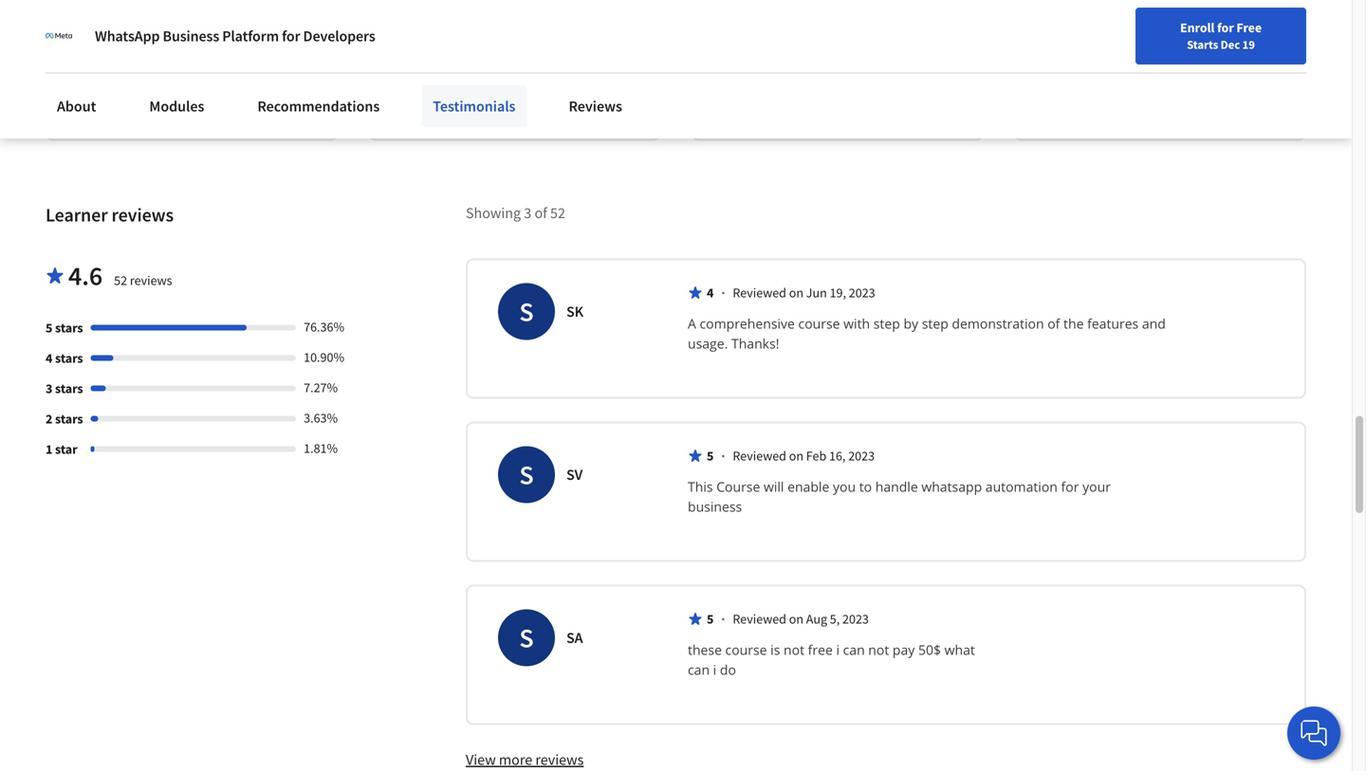 Task type: vqa. For each thing, say whether or not it's contained in the screenshot.
middle of
yes



Task type: describe. For each thing, give the bounding box(es) containing it.
you
[[833, 478, 856, 496]]

one
[[933, 58, 957, 77]]

project
[[415, 80, 460, 99]]

automation
[[986, 478, 1058, 496]]

free
[[808, 641, 833, 659]]

limits."
[[1031, 103, 1075, 122]]

on for sa
[[789, 611, 804, 628]]

stars for 3 stars
[[55, 380, 83, 397]]

coursera image
[[23, 15, 143, 46]]

features
[[1088, 315, 1139, 333]]

usage.
[[688, 335, 728, 353]]

dec
[[1221, 37, 1241, 52]]

showing
[[466, 204, 521, 223]]

doesn't
[[774, 58, 822, 77]]

more inside "link"
[[499, 751, 533, 770]]

s for sv
[[520, 459, 534, 492]]

modules link
[[138, 85, 216, 127]]

for inside enroll for free starts dec 19
[[1218, 19, 1234, 36]]

able
[[106, 35, 134, 54]]

star
[[55, 441, 77, 458]]

"to be able to take courses at my own pace and rhythm has been an amazing experience. i can learn whenever it fits my schedule and mood."
[[63, 35, 306, 122]]

to inside "to be able to take courses at my own pace and rhythm has been an amazing experience. i can learn whenever it fits my schedule and mood."
[[137, 35, 150, 54]]

a comprehensive course with step by step demonstration of the features and usage. thanks!
[[688, 315, 1170, 353]]

5 for sv
[[707, 448, 714, 465]]

of inside a comprehensive course with step by step demonstration of the features and usage. thanks!
[[1048, 315, 1061, 333]]

that.
[[1238, 58, 1268, 77]]

coursera inside "learning isn't just about being better at your job: it's so much more than that. coursera allows me to learn without limits."
[[1031, 80, 1088, 99]]

course inside a comprehensive course with step by step demonstration of the features and usage. thanks!
[[799, 315, 840, 333]]

what
[[945, 641, 976, 659]]

will
[[764, 478, 784, 496]]

i inside "i directly applied the concepts and skills i learned from my courses to an exciting new project at work."
[[386, 58, 390, 77]]

enroll
[[1181, 19, 1215, 36]]

1 step from the left
[[874, 315, 901, 333]]

s for sa
[[520, 622, 534, 655]]

76.36%
[[304, 319, 345, 336]]

my down experience.
[[63, 103, 82, 122]]

stars for 4 stars
[[55, 350, 83, 367]]

50$
[[919, 641, 942, 659]]

my inside "when i need courses on topics that my university doesn't offer, coursera is one of the best places to go."
[[938, 35, 957, 54]]

1.81%
[[304, 440, 338, 457]]

new
[[386, 80, 412, 99]]

sa
[[567, 629, 583, 648]]

allows
[[1091, 80, 1132, 99]]

"when i need courses on topics that my university doesn't offer, coursera is one of the best places to go."
[[709, 35, 957, 99]]

"i directly applied the concepts and skills i learned from my courses to an exciting new project at work."
[[386, 35, 644, 99]]

1 horizontal spatial 52
[[550, 204, 566, 223]]

recommendations link
[[246, 85, 391, 127]]

pace
[[63, 58, 93, 77]]

business
[[163, 27, 219, 46]]

for inside this course will enable you to handle whatsapp automation for your business
[[1062, 478, 1080, 496]]

feb
[[807, 448, 827, 465]]

and inside "i directly applied the concepts and skills i learned from my courses to an exciting new project at work."
[[585, 35, 609, 54]]

without
[[1210, 80, 1260, 99]]

being
[[1194, 35, 1229, 54]]

job:
[[1063, 58, 1087, 77]]

view
[[466, 751, 496, 770]]

offer,
[[825, 58, 857, 77]]

enable
[[788, 478, 830, 496]]

much
[[1130, 58, 1166, 77]]

s for sk
[[520, 295, 534, 329]]

on for sv
[[789, 448, 804, 465]]

just
[[1127, 35, 1150, 54]]

the inside a comprehensive course with step by step demonstration of the features and usage. thanks!
[[1064, 315, 1084, 333]]

it
[[272, 80, 281, 99]]

starts
[[1187, 37, 1219, 52]]

this
[[688, 478, 713, 496]]

about
[[57, 97, 96, 116]]

5 stars
[[46, 320, 83, 337]]

at inside "i directly applied the concepts and skills i learned from my courses to an exciting new project at work."
[[463, 80, 476, 99]]

reviews
[[569, 97, 623, 116]]

sv
[[567, 466, 583, 485]]

coursera inside "when i need courses on topics that my university doesn't offer, coursera is one of the best places to go."
[[860, 58, 917, 77]]

demonstration
[[952, 315, 1045, 333]]

business
[[688, 498, 742, 516]]

schedule
[[85, 103, 143, 122]]

by
[[904, 315, 919, 333]]

2023 for sk
[[849, 284, 876, 302]]

places
[[778, 80, 819, 99]]

view more reviews
[[466, 751, 584, 770]]

pay
[[893, 641, 915, 659]]

recommendations
[[258, 97, 380, 116]]

3 stars
[[46, 380, 83, 397]]

reviewed for sa
[[733, 611, 787, 628]]

concepts
[[525, 35, 582, 54]]

to inside "when i need courses on topics that my university doesn't offer, coursera is one of the best places to go."
[[822, 80, 835, 99]]

exciting
[[587, 58, 636, 77]]

sk
[[567, 303, 584, 321]]

on for sk
[[789, 284, 804, 302]]

1 vertical spatial 52
[[114, 272, 127, 289]]

0 horizontal spatial for
[[282, 27, 300, 46]]

at for better
[[1274, 35, 1286, 54]]

course
[[717, 478, 761, 496]]

reviews for learner reviews
[[111, 203, 174, 227]]

4 for 4 stars
[[46, 350, 52, 367]]

courses inside "i directly applied the concepts and skills i learned from my courses to an exciting new project at work."
[[500, 58, 549, 77]]

1 horizontal spatial i
[[837, 641, 840, 659]]

"when
[[709, 35, 751, 54]]

testimonials link
[[422, 85, 527, 127]]

is inside "when i need courses on topics that my university doesn't offer, coursera is one of the best places to go."
[[920, 58, 930, 77]]

it's
[[1090, 58, 1109, 77]]

been
[[198, 58, 230, 77]]

learn for has
[[171, 80, 204, 99]]

meta image
[[46, 23, 72, 49]]

best
[[748, 80, 775, 99]]

free
[[1237, 19, 1262, 36]]

can inside "to be able to take courses at my own pace and rhythm has been an amazing experience. i can learn whenever it fits my schedule and mood."
[[146, 80, 168, 99]]

course inside these course is not free i can not pay 50$ what can i do
[[726, 641, 767, 659]]

learned
[[393, 58, 441, 77]]

whenever
[[207, 80, 269, 99]]

thanks!
[[732, 335, 780, 353]]

0 horizontal spatial 3
[[46, 380, 52, 397]]

need
[[761, 35, 793, 54]]

19,
[[830, 284, 847, 302]]

university
[[709, 58, 771, 77]]

platform
[[222, 27, 279, 46]]

and left mood."
[[146, 103, 170, 122]]

fits
[[284, 80, 304, 99]]

0 vertical spatial 3
[[524, 204, 532, 223]]

reviewed on jun 19, 2023
[[733, 284, 876, 302]]

reviewed for sv
[[733, 448, 787, 465]]



Task type: locate. For each thing, give the bounding box(es) containing it.
1 reviewed from the top
[[733, 284, 787, 302]]

more right view
[[499, 751, 533, 770]]

my up one
[[938, 35, 957, 54]]

"i
[[386, 35, 396, 54]]

2 vertical spatial i
[[139, 80, 143, 99]]

handle
[[876, 478, 918, 496]]

can down these
[[688, 661, 710, 679]]

2023 for sa
[[843, 611, 869, 628]]

the down 'university'
[[724, 80, 745, 99]]

1 horizontal spatial an
[[568, 58, 584, 77]]

0 vertical spatial of
[[709, 80, 721, 99]]

5,
[[830, 611, 840, 628]]

2 horizontal spatial i
[[754, 35, 758, 54]]

of right demonstration
[[1048, 315, 1061, 333]]

learn down "than"
[[1175, 80, 1207, 99]]

coursera up limits."
[[1031, 80, 1088, 99]]

3 reviewed from the top
[[733, 611, 787, 628]]

me
[[1135, 80, 1155, 99]]

0 horizontal spatial your
[[1031, 58, 1060, 77]]

0 vertical spatial reviewed
[[733, 284, 787, 302]]

and up exciting
[[585, 35, 609, 54]]

2 vertical spatial reviews
[[536, 751, 584, 770]]

2023
[[849, 284, 876, 302], [849, 448, 875, 465], [843, 611, 869, 628]]

applied
[[450, 35, 498, 54]]

0 vertical spatial 4
[[707, 284, 714, 302]]

1 horizontal spatial coursera
[[1031, 80, 1088, 99]]

to inside "learning isn't just about being better at your job: it's so much more than that. coursera allows me to learn without limits."
[[1158, 80, 1171, 99]]

1 horizontal spatial courses
[[500, 58, 549, 77]]

can right free
[[843, 641, 865, 659]]

4 stars from the top
[[55, 411, 83, 428]]

your inside "learning isn't just about being better at your job: it's so much more than that. coursera allows me to learn without limits."
[[1031, 58, 1060, 77]]

view more reviews link
[[466, 750, 584, 770]]

at up the whenever
[[235, 35, 248, 54]]

0 vertical spatial can
[[146, 80, 168, 99]]

for right automation
[[1062, 478, 1080, 496]]

learn inside "to be able to take courses at my own pace and rhythm has been an amazing experience. i can learn whenever it fits my schedule and mood."
[[171, 80, 204, 99]]

at down from
[[463, 80, 476, 99]]

an inside "i directly applied the concepts and skills i learned from my courses to an exciting new project at work."
[[568, 58, 584, 77]]

at inside "to be able to take courses at my own pace and rhythm has been an amazing experience. i can learn whenever it fits my schedule and mood."
[[235, 35, 248, 54]]

7.27%
[[304, 379, 338, 396]]

from
[[444, 58, 474, 77]]

to
[[137, 35, 150, 54], [552, 58, 565, 77], [822, 80, 835, 99], [1158, 80, 1171, 99], [860, 478, 872, 496]]

this course will enable you to handle whatsapp automation for your business
[[688, 478, 1115, 516]]

1 horizontal spatial course
[[799, 315, 840, 333]]

1 horizontal spatial more
[[1169, 58, 1202, 77]]

None search field
[[271, 12, 584, 50]]

amazing
[[252, 58, 306, 77]]

the inside "when i need courses on topics that my university doesn't offer, coursera is one of the best places to go."
[[724, 80, 745, 99]]

0 horizontal spatial learn
[[171, 80, 204, 99]]

i inside "to be able to take courses at my own pace and rhythm has been an amazing experience. i can learn whenever it fits my schedule and mood."
[[139, 80, 143, 99]]

at
[[235, 35, 248, 54], [1274, 35, 1286, 54], [463, 80, 476, 99]]

0 horizontal spatial 4
[[46, 350, 52, 367]]

stars for 5 stars
[[55, 320, 83, 337]]

better
[[1232, 35, 1271, 54]]

for up dec
[[1218, 19, 1234, 36]]

on left feb
[[789, 448, 804, 465]]

1 vertical spatial coursera
[[1031, 80, 1088, 99]]

2 stars
[[46, 411, 83, 428]]

testimonials
[[433, 97, 516, 116]]

course down jun at right top
[[799, 315, 840, 333]]

0 vertical spatial reviews
[[111, 203, 174, 227]]

more
[[1169, 58, 1202, 77], [499, 751, 533, 770]]

reviewed up will
[[733, 448, 787, 465]]

stars up 3 stars
[[55, 350, 83, 367]]

i right free
[[837, 641, 840, 659]]

0 horizontal spatial can
[[146, 80, 168, 99]]

2 vertical spatial reviewed
[[733, 611, 787, 628]]

1 vertical spatial reviews
[[130, 272, 172, 289]]

be
[[87, 35, 103, 54]]

1 horizontal spatial 4
[[707, 284, 714, 302]]

and
[[585, 35, 609, 54], [96, 58, 120, 77], [146, 103, 170, 122], [1143, 315, 1166, 333]]

your
[[1031, 58, 1060, 77], [1083, 478, 1111, 496]]

and up experience.
[[96, 58, 120, 77]]

1 horizontal spatial step
[[922, 315, 949, 333]]

5 up this
[[707, 448, 714, 465]]

0 horizontal spatial an
[[233, 58, 249, 77]]

1 stars from the top
[[55, 320, 83, 337]]

1 star
[[46, 441, 77, 458]]

1 vertical spatial more
[[499, 751, 533, 770]]

learn
[[171, 80, 204, 99], [1175, 80, 1207, 99]]

2 horizontal spatial of
[[1048, 315, 1061, 333]]

the left features
[[1064, 315, 1084, 333]]

the right applied
[[501, 35, 522, 54]]

whatsapp
[[922, 478, 982, 496]]

learn inside "learning isn't just about being better at your job: it's so much more than that. coursera allows me to learn without limits."
[[1175, 80, 1207, 99]]

so
[[1112, 58, 1127, 77]]

0 horizontal spatial i
[[139, 80, 143, 99]]

2 vertical spatial s
[[520, 622, 534, 655]]

reviews up 52 reviews
[[111, 203, 174, 227]]

your inside this course will enable you to handle whatsapp automation for your business
[[1083, 478, 1111, 496]]

an inside "to be able to take courses at my own pace and rhythm has been an amazing experience. i can learn whenever it fits my schedule and mood."
[[233, 58, 249, 77]]

whatsapp
[[95, 27, 160, 46]]

comprehensive
[[700, 315, 795, 333]]

1 horizontal spatial at
[[463, 80, 476, 99]]

is
[[920, 58, 930, 77], [771, 641, 781, 659]]

is left one
[[920, 58, 930, 77]]

at for courses
[[235, 35, 248, 54]]

0 vertical spatial your
[[1031, 58, 1060, 77]]

2
[[46, 411, 52, 428]]

my left own
[[251, 35, 270, 54]]

reviews right view
[[536, 751, 584, 770]]

i left the need
[[754, 35, 758, 54]]

i inside "when i need courses on topics that my university doesn't offer, coursera is one of the best places to go."
[[754, 35, 758, 54]]

directly
[[399, 35, 447, 54]]

2 horizontal spatial the
[[1064, 315, 1084, 333]]

to up "rhythm"
[[137, 35, 150, 54]]

2 reviewed from the top
[[733, 448, 787, 465]]

for up amazing
[[282, 27, 300, 46]]

go."
[[838, 80, 862, 99]]

and inside a comprehensive course with step by step demonstration of the features and usage. thanks!
[[1143, 315, 1166, 333]]

"learning
[[1031, 35, 1093, 54]]

2 vertical spatial 2023
[[843, 611, 869, 628]]

course up 'do' on the bottom of page
[[726, 641, 767, 659]]

about link
[[46, 85, 108, 127]]

1 horizontal spatial for
[[1062, 478, 1080, 496]]

1 horizontal spatial i
[[386, 58, 390, 77]]

on inside "when i need courses on topics that my university doesn't offer, coursera is one of the best places to go."
[[847, 35, 864, 54]]

1 vertical spatial i
[[713, 661, 717, 679]]

2 vertical spatial 5
[[707, 611, 714, 628]]

1 vertical spatial 2023
[[849, 448, 875, 465]]

on left aug
[[789, 611, 804, 628]]

experience.
[[63, 80, 136, 99]]

s left sv
[[520, 459, 534, 492]]

2 horizontal spatial for
[[1218, 19, 1234, 36]]

courses
[[183, 35, 232, 54], [796, 35, 844, 54], [500, 58, 549, 77]]

0 vertical spatial s
[[520, 295, 534, 329]]

a
[[688, 315, 697, 333]]

0 horizontal spatial is
[[771, 641, 781, 659]]

reviews for 52 reviews
[[130, 272, 172, 289]]

5 for sa
[[707, 611, 714, 628]]

modules
[[149, 97, 204, 116]]

19
[[1243, 37, 1256, 52]]

1
[[46, 441, 52, 458]]

is inside these course is not free i can not pay 50$ what can i do
[[771, 641, 781, 659]]

stars
[[55, 320, 83, 337], [55, 350, 83, 367], [55, 380, 83, 397], [55, 411, 83, 428]]

1 s from the top
[[520, 295, 534, 329]]

reviewed on feb 16, 2023
[[733, 448, 875, 465]]

4 up 3 stars
[[46, 350, 52, 367]]

0 vertical spatial the
[[501, 35, 522, 54]]

s left sa
[[520, 622, 534, 655]]

to inside this course will enable you to handle whatsapp automation for your business
[[860, 478, 872, 496]]

reviewed up 'comprehensive'
[[733, 284, 787, 302]]

2 horizontal spatial courses
[[796, 35, 844, 54]]

courses up been
[[183, 35, 232, 54]]

and right features
[[1143, 315, 1166, 333]]

to right "you"
[[860, 478, 872, 496]]

3 up the "2" on the bottom left of the page
[[46, 380, 52, 397]]

on up offer,
[[847, 35, 864, 54]]

5 up 4 stars
[[46, 320, 52, 337]]

not left free
[[784, 641, 805, 659]]

0 vertical spatial 5
[[46, 320, 52, 337]]

0 vertical spatial 2023
[[849, 284, 876, 302]]

menu item
[[1010, 19, 1132, 81]]

1 vertical spatial 5
[[707, 448, 714, 465]]

stars right the "2" on the bottom left of the page
[[55, 411, 83, 428]]

reviews inside "link"
[[536, 751, 584, 770]]

0 horizontal spatial courses
[[183, 35, 232, 54]]

1 vertical spatial your
[[1083, 478, 1111, 496]]

1 vertical spatial the
[[724, 80, 745, 99]]

2023 for sv
[[849, 448, 875, 465]]

learn down has
[[171, 80, 204, 99]]

chat with us image
[[1299, 718, 1330, 749]]

2 step from the left
[[922, 315, 949, 333]]

reviewed for sk
[[733, 284, 787, 302]]

0 horizontal spatial the
[[501, 35, 522, 54]]

reviewed on aug 5, 2023
[[733, 611, 869, 628]]

on left jun at right top
[[789, 284, 804, 302]]

coursera down topics
[[860, 58, 917, 77]]

reviews right 4.6
[[130, 272, 172, 289]]

1 horizontal spatial is
[[920, 58, 930, 77]]

reviews link
[[558, 85, 634, 127]]

s
[[520, 295, 534, 329], [520, 459, 534, 492], [520, 622, 534, 655]]

1 vertical spatial can
[[843, 641, 865, 659]]

enroll for free starts dec 19
[[1181, 19, 1262, 52]]

2023 right 5,
[[843, 611, 869, 628]]

learner
[[46, 203, 108, 227]]

at inside "learning isn't just about being better at your job: it's so much more than that. coursera allows me to learn without limits."
[[1274, 35, 1286, 54]]

mood."
[[173, 103, 219, 122]]

learn for more
[[1175, 80, 1207, 99]]

to right me
[[1158, 80, 1171, 99]]

1 vertical spatial is
[[771, 641, 781, 659]]

2 learn from the left
[[1175, 80, 1207, 99]]

1 horizontal spatial the
[[724, 80, 745, 99]]

courses inside "when i need courses on topics that my university doesn't offer, coursera is one of the best places to go."
[[796, 35, 844, 54]]

1 vertical spatial 3
[[46, 380, 52, 397]]

2 stars from the top
[[55, 350, 83, 367]]

to down the "concepts"
[[552, 58, 565, 77]]

1 horizontal spatial learn
[[1175, 80, 1207, 99]]

1 horizontal spatial not
[[869, 641, 890, 659]]

an up the whenever
[[233, 58, 249, 77]]

0 horizontal spatial i
[[713, 661, 717, 679]]

i left 'do' on the bottom of page
[[713, 661, 717, 679]]

of inside "when i need courses on topics that my university doesn't offer, coursera is one of the best places to go."
[[709, 80, 721, 99]]

0 horizontal spatial more
[[499, 751, 533, 770]]

stars down 4 stars
[[55, 380, 83, 397]]

1 vertical spatial 4
[[46, 350, 52, 367]]

0 horizontal spatial at
[[235, 35, 248, 54]]

i down "i on the top left
[[386, 58, 390, 77]]

than
[[1205, 58, 1235, 77]]

1 horizontal spatial can
[[688, 661, 710, 679]]

1 horizontal spatial of
[[709, 80, 721, 99]]

more down about
[[1169, 58, 1202, 77]]

2 an from the left
[[568, 58, 584, 77]]

0 horizontal spatial 52
[[114, 272, 127, 289]]

1 horizontal spatial your
[[1083, 478, 1111, 496]]

the inside "i directly applied the concepts and skills i learned from my courses to an exciting new project at work."
[[501, 35, 522, 54]]

3 right showing
[[524, 204, 532, 223]]

2 horizontal spatial can
[[843, 641, 865, 659]]

4 for 4
[[707, 284, 714, 302]]

an down the "concepts"
[[568, 58, 584, 77]]

0 vertical spatial i
[[837, 641, 840, 659]]

5 up these
[[707, 611, 714, 628]]

4 up 'comprehensive'
[[707, 284, 714, 302]]

1 vertical spatial s
[[520, 459, 534, 492]]

more inside "learning isn't just about being better at your job: it's so much more than that. coursera allows me to learn without limits."
[[1169, 58, 1202, 77]]

2023 right 19,
[[849, 284, 876, 302]]

2 not from the left
[[869, 641, 890, 659]]

my inside "i directly applied the concepts and skills i learned from my courses to an exciting new project at work."
[[477, 58, 497, 77]]

own
[[273, 35, 301, 54]]

at right better
[[1274, 35, 1286, 54]]

0 vertical spatial is
[[920, 58, 930, 77]]

0 horizontal spatial coursera
[[860, 58, 917, 77]]

2 horizontal spatial at
[[1274, 35, 1286, 54]]

i down "rhythm"
[[139, 80, 143, 99]]

reviews
[[111, 203, 174, 227], [130, 272, 172, 289], [536, 751, 584, 770]]

1 horizontal spatial 3
[[524, 204, 532, 223]]

0 horizontal spatial course
[[726, 641, 767, 659]]

your right automation
[[1083, 478, 1111, 496]]

courses up offer,
[[796, 35, 844, 54]]

0 horizontal spatial not
[[784, 641, 805, 659]]

0 horizontal spatial of
[[535, 204, 547, 223]]

16,
[[830, 448, 846, 465]]

to left go."
[[822, 80, 835, 99]]

step left 'by'
[[874, 315, 901, 333]]

stars up 4 stars
[[55, 320, 83, 337]]

reviewed
[[733, 284, 787, 302], [733, 448, 787, 465], [733, 611, 787, 628]]

2 vertical spatial the
[[1064, 315, 1084, 333]]

of down 'university'
[[709, 80, 721, 99]]

step right 'by'
[[922, 315, 949, 333]]

1 an from the left
[[233, 58, 249, 77]]

0 vertical spatial more
[[1169, 58, 1202, 77]]

that
[[909, 35, 935, 54]]

4 stars
[[46, 350, 83, 367]]

take
[[153, 35, 180, 54]]

2 vertical spatial can
[[688, 661, 710, 679]]

your down "learning
[[1031, 58, 1060, 77]]

the
[[501, 35, 522, 54], [724, 80, 745, 99], [1064, 315, 1084, 333]]

i
[[754, 35, 758, 54], [386, 58, 390, 77], [139, 80, 143, 99]]

of right showing
[[535, 204, 547, 223]]

1 vertical spatial i
[[386, 58, 390, 77]]

to inside "i directly applied the concepts and skills i learned from my courses to an exciting new project at work."
[[552, 58, 565, 77]]

can
[[146, 80, 168, 99], [843, 641, 865, 659], [688, 661, 710, 679]]

1 vertical spatial course
[[726, 641, 767, 659]]

2 s from the top
[[520, 459, 534, 492]]

courses up work."
[[500, 58, 549, 77]]

0 vertical spatial coursera
[[860, 58, 917, 77]]

jun
[[807, 284, 827, 302]]

1 not from the left
[[784, 641, 805, 659]]

can down "rhythm"
[[146, 80, 168, 99]]

1 vertical spatial of
[[535, 204, 547, 223]]

2 vertical spatial of
[[1048, 315, 1061, 333]]

courses inside "to be able to take courses at my own pace and rhythm has been an amazing experience. i can learn whenever it fits my schedule and mood."
[[183, 35, 232, 54]]

52 right 4.6
[[114, 272, 127, 289]]

stars for 2 stars
[[55, 411, 83, 428]]

3 s from the top
[[520, 622, 534, 655]]

s left sk
[[520, 295, 534, 329]]

reviewed left aug
[[733, 611, 787, 628]]

52 right showing
[[550, 204, 566, 223]]

1 learn from the left
[[171, 80, 204, 99]]

0 vertical spatial i
[[754, 35, 758, 54]]

my up work."
[[477, 58, 497, 77]]

0 vertical spatial course
[[799, 315, 840, 333]]

is down reviewed on aug 5, 2023
[[771, 641, 781, 659]]

work."
[[479, 80, 520, 99]]

isn't
[[1096, 35, 1124, 54]]

not left pay
[[869, 641, 890, 659]]

3 stars from the top
[[55, 380, 83, 397]]

showing 3 of 52
[[466, 204, 566, 223]]

0 vertical spatial 52
[[550, 204, 566, 223]]

topics
[[867, 35, 906, 54]]

1 vertical spatial reviewed
[[733, 448, 787, 465]]

2023 right 16,
[[849, 448, 875, 465]]

0 horizontal spatial step
[[874, 315, 901, 333]]



